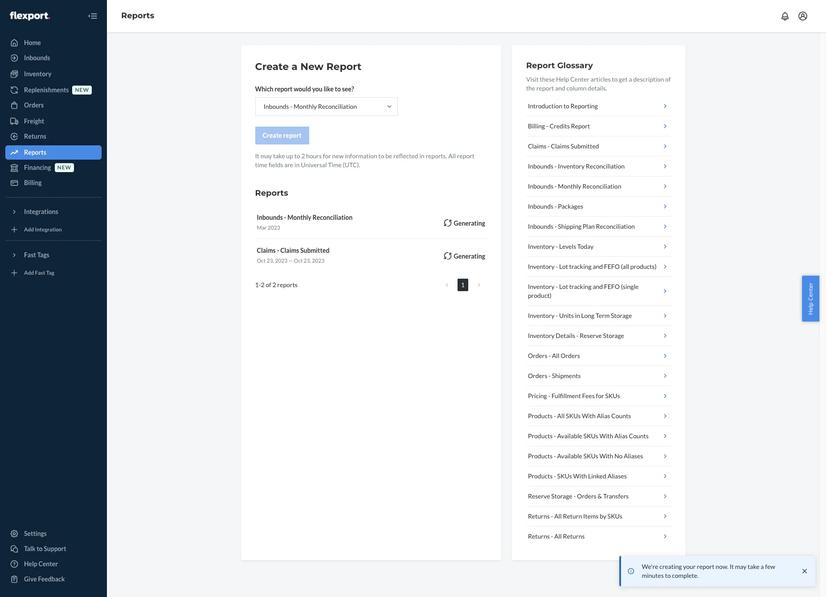 Task type: vqa. For each thing, say whether or not it's contained in the screenshot.
the Reconciliation inside the Inbounds - Shipping Plan Reconciliation "button"
yes



Task type: describe. For each thing, give the bounding box(es) containing it.
available for products - available skus with alias counts
[[558, 432, 583, 440]]

talk to support
[[24, 545, 66, 553]]

integrations button
[[5, 205, 102, 219]]

claims down billing - credits report
[[528, 142, 547, 150]]

inbounds link
[[5, 51, 102, 65]]

inbounds - packages button
[[527, 197, 672, 217]]

it inside we're creating your report now. it may take a few minutes to complete.
[[730, 563, 735, 570]]

orders - shipments button
[[527, 366, 672, 386]]

inbounds left packages
[[528, 202, 554, 210]]

inventory details - reserve storage
[[528, 332, 625, 339]]

tags
[[37, 251, 49, 259]]

inventory - levels today
[[528, 243, 594, 250]]

introduction to reporting
[[528, 102, 598, 110]]

orders left &
[[578, 492, 597, 500]]

products for products - skus with linked aliases
[[528, 472, 553, 480]]

details
[[556, 332, 576, 339]]

generating for submitted
[[454, 253, 486, 260]]

0 vertical spatial reports
[[121, 11, 154, 21]]

1 - 2 of 2 reports
[[255, 281, 298, 289]]

orders up shipments on the right bottom of the page
[[561, 352, 581, 359]]

products - all skus with alias counts button
[[527, 406, 672, 426]]

- for orders - all orders button
[[549, 352, 551, 359]]

may inside we're creating your report now. it may take a few minutes to complete.
[[736, 563, 747, 570]]

1 23, from the left
[[267, 257, 274, 264]]

center inside 'button'
[[807, 282, 815, 301]]

product)
[[528, 292, 552, 299]]

transfers
[[604, 492, 629, 500]]

report inside button
[[283, 132, 302, 139]]

with for products - available skus with alias counts
[[600, 432, 614, 440]]

2 vertical spatial reports
[[255, 188, 288, 198]]

tag
[[46, 270, 54, 276]]

inbounds - monthly reconciliation button
[[527, 177, 672, 197]]

mar
[[257, 224, 267, 231]]

orders - shipments
[[528, 372, 581, 380]]

- for pricing - fulfillment fees for skus button
[[549, 392, 551, 400]]

chevron right image
[[478, 282, 481, 288]]

by
[[600, 512, 607, 520]]

2 inside it may take up to 2 hours for new information to be reflected in reports. all report time fields are in universal time (utc).
[[302, 152, 305, 160]]

1 vertical spatial reserve
[[528, 492, 551, 500]]

2 vertical spatial storage
[[552, 492, 573, 500]]

minutes
[[642, 572, 664, 579]]

(single
[[622, 283, 639, 290]]

claims - claims submitted oct 23, 2023 — oct 23, 2023
[[257, 247, 330, 264]]

1 vertical spatial reports
[[24, 149, 46, 156]]

- for claims - claims submitted button at the top of the page
[[548, 142, 550, 150]]

long
[[582, 312, 595, 319]]

report inside it may take up to 2 hours for new information to be reflected in reports. all report time fields are in universal time (utc).
[[457, 152, 475, 160]]

reconciliation inside inbounds - monthly reconciliation mar 2023
[[313, 214, 353, 221]]

1 vertical spatial storage
[[604, 332, 625, 339]]

fields
[[269, 161, 283, 169]]

aliases inside "button"
[[608, 472, 627, 480]]

2 23, from the left
[[304, 257, 311, 264]]

which report would you like to see?
[[255, 85, 354, 93]]

freight
[[24, 117, 44, 125]]

to left be
[[379, 152, 385, 160]]

orders for orders
[[24, 101, 44, 109]]

- inside 'claims - claims submitted oct 23, 2023 — oct 23, 2023'
[[277, 247, 279, 254]]

introduction to reporting button
[[527, 96, 672, 116]]

with inside "button"
[[574, 472, 588, 480]]

and for inventory - lot tracking and fefo (all products)
[[593, 263, 603, 270]]

inventory details - reserve storage button
[[527, 326, 672, 346]]

lot for inventory - lot tracking and fefo (all products)
[[560, 263, 569, 270]]

report for billing - credits report
[[572, 122, 591, 130]]

skus down pricing - fulfillment fees for skus
[[566, 412, 581, 420]]

a inside visit these help center articles to get a description of the report and column details.
[[630, 75, 633, 83]]

of inside visit these help center articles to get a description of the report and column details.
[[666, 75, 672, 83]]

for inside pricing - fulfillment fees for skus button
[[596, 392, 605, 400]]

to inside visit these help center articles to get a description of the report and column details.
[[613, 75, 618, 83]]

all for products - all skus with alias counts
[[558, 412, 565, 420]]

report inside we're creating your report now. it may take a few minutes to complete.
[[698, 563, 715, 570]]

add for add fast tag
[[24, 270, 34, 276]]

you
[[312, 85, 323, 93]]

hours
[[306, 152, 322, 160]]

fefo for (single
[[605, 283, 620, 290]]

1 oct from the left
[[257, 257, 266, 264]]

new for replenishments
[[75, 87, 89, 93]]

- for inbounds - shipping plan reconciliation button
[[555, 223, 557, 230]]

0 horizontal spatial 2
[[261, 281, 265, 289]]

help inside visit these help center articles to get a description of the report and column details.
[[557, 75, 570, 83]]

financing
[[24, 164, 51, 171]]

all for orders - all orders
[[553, 352, 560, 359]]

to inside button
[[37, 545, 43, 553]]

monthly inside button
[[559, 182, 582, 190]]

2 vertical spatial center
[[39, 560, 58, 568]]

take inside we're creating your report now. it may take a few minutes to complete.
[[748, 563, 760, 570]]

0 horizontal spatial help center
[[24, 560, 58, 568]]

&
[[598, 492, 603, 500]]

- for products - available skus with no aliases button
[[554, 452, 557, 460]]

see?
[[342, 85, 354, 93]]

billing for billing - credits report
[[528, 122, 546, 130]]

to inside button
[[564, 102, 570, 110]]

counts for products - all skus with alias counts
[[612, 412, 632, 420]]

glossary
[[558, 61, 594, 70]]

- down which report would you like to see? at the top left of page
[[291, 103, 293, 110]]

available for products - available skus with no aliases
[[558, 452, 583, 460]]

submitted for claims - claims submitted
[[571, 142, 600, 150]]

all for returns - all return items by skus
[[555, 512, 562, 520]]

1 vertical spatial of
[[266, 281, 272, 289]]

0 vertical spatial inbounds - monthly reconciliation
[[264, 103, 357, 110]]

integration
[[35, 226, 62, 233]]

your
[[684, 563, 696, 570]]

2023 right —
[[312, 257, 325, 264]]

add integration link
[[5, 223, 102, 237]]

generating for reconciliation
[[454, 219, 486, 227]]

fast tags
[[24, 251, 49, 259]]

inventory link
[[5, 67, 102, 81]]

claims up —
[[281, 247, 299, 254]]

add fast tag link
[[5, 266, 102, 280]]

skus right by
[[608, 512, 623, 520]]

create report button
[[255, 127, 309, 145]]

returns for returns
[[24, 132, 46, 140]]

report left would in the left of the page
[[275, 85, 293, 93]]

submitted for claims - claims submitted oct 23, 2023 — oct 23, 2023
[[301, 247, 330, 254]]

0 vertical spatial monthly
[[294, 103, 317, 110]]

inventory down 'claims - claims submitted'
[[559, 162, 585, 170]]

details.
[[588, 84, 608, 92]]

help center inside 'button'
[[807, 282, 815, 315]]

2023 left —
[[275, 257, 288, 264]]

fefo for (all
[[605, 263, 620, 270]]

introduction
[[528, 102, 563, 110]]

give
[[24, 575, 37, 583]]

products for products - available skus with alias counts
[[528, 432, 553, 440]]

inbounds down inbounds - packages
[[528, 223, 554, 230]]

tracking for (all
[[570, 263, 592, 270]]

time
[[255, 161, 268, 169]]

creating
[[660, 563, 683, 570]]

inbounds down 'claims - claims submitted'
[[528, 162, 554, 170]]

in inside inventory - units in long term storage button
[[576, 312, 581, 319]]

may inside it may take up to 2 hours for new information to be reflected in reports. all report time fields are in universal time (utc).
[[261, 152, 272, 160]]

to right like
[[335, 85, 341, 93]]

fast inside dropdown button
[[24, 251, 36, 259]]

products - available skus with alias counts
[[528, 432, 649, 440]]

packages
[[559, 202, 584, 210]]

products - available skus with no aliases
[[528, 452, 644, 460]]

inventory for inventory - lot tracking and fefo (single product)
[[528, 283, 555, 290]]

create for create a new report
[[255, 61, 289, 73]]

inventory for inventory - units in long term storage
[[528, 312, 555, 319]]

2023 inside inbounds - monthly reconciliation mar 2023
[[268, 224, 280, 231]]

skus inside "button"
[[558, 472, 573, 480]]

- for inventory - levels today "button"
[[556, 243, 559, 250]]

shipping
[[559, 223, 582, 230]]

billing - credits report button
[[527, 116, 672, 136]]

units
[[560, 312, 574, 319]]

inventory - lot tracking and fefo (all products)
[[528, 263, 657, 270]]

products - available skus with alias counts button
[[527, 426, 672, 446]]

add fast tag
[[24, 270, 54, 276]]

help center button
[[803, 276, 820, 321]]

feedback
[[38, 575, 65, 583]]

- for inventory - lot tracking and fefo (all products) button
[[556, 263, 559, 270]]

claims down credits
[[552, 142, 570, 150]]

orders for orders - shipments
[[528, 372, 548, 380]]

products - all skus with alias counts
[[528, 412, 632, 420]]

new inside it may take up to 2 hours for new information to be reflected in reports. all report time fields are in universal time (utc).
[[333, 152, 344, 160]]

billing - credits report
[[528, 122, 591, 130]]

returns - all returns
[[528, 533, 585, 540]]

description
[[634, 75, 665, 83]]

new
[[301, 61, 324, 73]]

inbounds - shipping plan reconciliation button
[[527, 217, 672, 237]]

products)
[[631, 263, 657, 270]]

monthly inside inbounds - monthly reconciliation mar 2023
[[288, 214, 312, 221]]

1 horizontal spatial in
[[420, 152, 425, 160]]

fulfillment
[[552, 392, 582, 400]]

inventory for inventory - lot tracking and fefo (all products)
[[528, 263, 555, 270]]

home link
[[5, 36, 102, 50]]

which
[[255, 85, 274, 93]]

0 vertical spatial reports link
[[121, 11, 154, 21]]

create a new report
[[255, 61, 362, 73]]

few
[[766, 563, 776, 570]]

- left reports at the left top
[[259, 281, 261, 289]]

pricing - fulfillment fees for skus
[[528, 392, 621, 400]]

all inside it may take up to 2 hours for new information to be reflected in reports. all report time fields are in universal time (utc).
[[449, 152, 456, 160]]

storage inside button
[[611, 312, 633, 319]]

inventory - lot tracking and fefo (single product)
[[528, 283, 639, 299]]

returns - all returns button
[[527, 527, 672, 546]]

inventory - units in long term storage
[[528, 312, 633, 319]]

1 horizontal spatial reserve
[[580, 332, 602, 339]]

get
[[620, 75, 628, 83]]

orders - all orders button
[[527, 346, 672, 366]]

it may take up to 2 hours for new information to be reflected in reports. all report time fields are in universal time (utc).
[[255, 152, 475, 169]]

aliases inside button
[[624, 452, 644, 460]]

1 horizontal spatial report
[[527, 61, 556, 70]]

complete.
[[673, 572, 699, 579]]

(all
[[622, 263, 630, 270]]



Task type: locate. For each thing, give the bounding box(es) containing it.
reports
[[121, 11, 154, 21], [24, 149, 46, 156], [255, 188, 288, 198]]

new up billing link
[[57, 164, 71, 171]]

0 vertical spatial and
[[556, 84, 566, 92]]

- down fulfillment
[[554, 412, 557, 420]]

0 vertical spatial a
[[292, 61, 298, 73]]

skus down 'products - available skus with alias counts'
[[584, 452, 599, 460]]

may
[[261, 152, 272, 160], [736, 563, 747, 570]]

report right the your
[[698, 563, 715, 570]]

storage right term
[[611, 312, 633, 319]]

23, right —
[[304, 257, 311, 264]]

lot inside inventory - lot tracking and fefo (single product)
[[560, 283, 569, 290]]

reserve down long
[[580, 332, 602, 339]]

inbounds down which
[[264, 103, 289, 110]]

submitted inside button
[[571, 142, 600, 150]]

returns inside returns - all return items by skus button
[[528, 512, 550, 520]]

all inside products - all skus with alias counts button
[[558, 412, 565, 420]]

1 vertical spatial and
[[593, 263, 603, 270]]

it inside it may take up to 2 hours for new information to be reflected in reports. all report time fields are in universal time (utc).
[[255, 152, 260, 160]]

to
[[613, 75, 618, 83], [335, 85, 341, 93], [564, 102, 570, 110], [295, 152, 300, 160], [379, 152, 385, 160], [37, 545, 43, 553], [666, 572, 671, 579]]

return
[[563, 512, 583, 520]]

- down inventory - levels today
[[556, 263, 559, 270]]

products - available skus with no aliases button
[[527, 446, 672, 467]]

1 vertical spatial available
[[558, 452, 583, 460]]

2 vertical spatial in
[[576, 312, 581, 319]]

add integration
[[24, 226, 62, 233]]

new for financing
[[57, 164, 71, 171]]

0 horizontal spatial a
[[292, 61, 298, 73]]

close navigation image
[[87, 11, 98, 21]]

returns - all return items by skus button
[[527, 507, 672, 527]]

1 vertical spatial alias
[[615, 432, 628, 440]]

report
[[537, 84, 555, 92], [275, 85, 293, 93], [283, 132, 302, 139], [457, 152, 475, 160], [698, 563, 715, 570]]

1 lot from the top
[[560, 263, 569, 270]]

2 generating from the top
[[454, 253, 486, 260]]

1 horizontal spatial of
[[666, 75, 672, 83]]

submitted inside 'claims - claims submitted oct 23, 2023 — oct 23, 2023'
[[301, 247, 330, 254]]

2 vertical spatial a
[[761, 563, 765, 570]]

(utc).
[[343, 161, 361, 169]]

inbounds up inbounds - packages
[[528, 182, 554, 190]]

it up time
[[255, 152, 260, 160]]

now.
[[716, 563, 729, 570]]

0 horizontal spatial it
[[255, 152, 260, 160]]

0 vertical spatial fefo
[[605, 263, 620, 270]]

add for add integration
[[24, 226, 34, 233]]

for inside it may take up to 2 hours for new information to be reflected in reports. all report time fields are in universal time (utc).
[[323, 152, 331, 160]]

- up products - skus with linked aliases
[[554, 452, 557, 460]]

reserve
[[580, 332, 602, 339], [528, 492, 551, 500]]

lot for inventory - lot tracking and fefo (single product)
[[560, 283, 569, 290]]

1 available from the top
[[558, 432, 583, 440]]

0 vertical spatial new
[[75, 87, 89, 93]]

1 tracking from the top
[[570, 263, 592, 270]]

1 horizontal spatial center
[[571, 75, 590, 83]]

to left reporting
[[564, 102, 570, 110]]

add down fast tags
[[24, 270, 34, 276]]

a right "get"
[[630, 75, 633, 83]]

0 vertical spatial fast
[[24, 251, 36, 259]]

0 horizontal spatial of
[[266, 281, 272, 289]]

like
[[324, 85, 334, 93]]

add inside add integration link
[[24, 226, 34, 233]]

returns for returns - all return items by skus
[[528, 512, 550, 520]]

1 vertical spatial submitted
[[301, 247, 330, 254]]

0 horizontal spatial report
[[327, 61, 362, 73]]

- left packages
[[555, 202, 557, 210]]

2 vertical spatial new
[[57, 164, 71, 171]]

inbounds - inventory reconciliation
[[528, 162, 625, 170]]

to inside we're creating your report now. it may take a few minutes to complete.
[[666, 572, 671, 579]]

available down products - all skus with alias counts
[[558, 432, 583, 440]]

with left linked
[[574, 472, 588, 480]]

skus down orders - shipments button
[[606, 392, 621, 400]]

0 horizontal spatial reserve
[[528, 492, 551, 500]]

alias for products - all skus with alias counts
[[597, 412, 611, 420]]

- for billing - credits report button
[[547, 122, 549, 130]]

with for products - all skus with alias counts
[[582, 412, 596, 420]]

0 horizontal spatial submitted
[[301, 247, 330, 254]]

fefo
[[605, 263, 620, 270], [605, 283, 620, 290]]

2 horizontal spatial reports
[[255, 188, 288, 198]]

aliases right no
[[624, 452, 644, 460]]

- up 1 - 2 of 2 reports
[[277, 247, 279, 254]]

2 1 from the left
[[462, 281, 465, 289]]

oct right —
[[294, 257, 303, 264]]

0 horizontal spatial alias
[[597, 412, 611, 420]]

orders up orders - shipments
[[528, 352, 548, 359]]

create for create report
[[263, 132, 282, 139]]

to right talk
[[37, 545, 43, 553]]

no
[[615, 452, 623, 460]]

take inside it may take up to 2 hours for new information to be reflected in reports. all report time fields are in universal time (utc).
[[273, 152, 285, 160]]

1 horizontal spatial 2
[[273, 281, 276, 289]]

2 horizontal spatial report
[[572, 122, 591, 130]]

in left reports.
[[420, 152, 425, 160]]

center inside visit these help center articles to get a description of the report and column details.
[[571, 75, 590, 83]]

2 oct from the left
[[294, 257, 303, 264]]

oct up 1 - 2 of 2 reports
[[257, 257, 266, 264]]

a
[[292, 61, 298, 73], [630, 75, 633, 83], [761, 563, 765, 570]]

- for returns - all return items by skus button
[[551, 512, 554, 520]]

talk to support button
[[5, 542, 102, 556]]

billing
[[528, 122, 546, 130], [24, 179, 42, 186]]

aliases right linked
[[608, 472, 627, 480]]

4 products from the top
[[528, 472, 553, 480]]

new
[[75, 87, 89, 93], [333, 152, 344, 160], [57, 164, 71, 171]]

0 vertical spatial storage
[[611, 312, 633, 319]]

with left no
[[600, 452, 614, 460]]

1 vertical spatial help
[[807, 302, 815, 315]]

0 vertical spatial help
[[557, 75, 570, 83]]

0 horizontal spatial oct
[[257, 257, 266, 264]]

inbounds down home
[[24, 54, 50, 62]]

2023 right "mar" on the top left
[[268, 224, 280, 231]]

storage up return at bottom right
[[552, 492, 573, 500]]

lot inside inventory - lot tracking and fefo (all products) button
[[560, 263, 569, 270]]

- for products - skus with linked aliases "button"
[[554, 472, 557, 480]]

reports link
[[121, 11, 154, 21], [5, 145, 102, 160]]

2
[[302, 152, 305, 160], [261, 281, 265, 289], [273, 281, 276, 289]]

1 for 1
[[462, 281, 465, 289]]

term
[[596, 312, 610, 319]]

report glossary
[[527, 61, 594, 70]]

1 vertical spatial add
[[24, 270, 34, 276]]

all left return at bottom right
[[555, 512, 562, 520]]

billing inside button
[[528, 122, 546, 130]]

1 vertical spatial billing
[[24, 179, 42, 186]]

2 fefo from the top
[[605, 283, 620, 290]]

billing for billing
[[24, 179, 42, 186]]

inventory inside button
[[528, 312, 555, 319]]

visit
[[527, 75, 539, 83]]

and
[[556, 84, 566, 92], [593, 263, 603, 270], [593, 283, 603, 290]]

inbounds
[[24, 54, 50, 62], [264, 103, 289, 110], [528, 162, 554, 170], [528, 182, 554, 190], [528, 202, 554, 210], [257, 214, 283, 221], [528, 223, 554, 230]]

0 vertical spatial take
[[273, 152, 285, 160]]

open notifications image
[[781, 11, 791, 21]]

returns inside returns link
[[24, 132, 46, 140]]

0 vertical spatial aliases
[[624, 452, 644, 460]]

1 horizontal spatial for
[[596, 392, 605, 400]]

- right pricing
[[549, 392, 551, 400]]

1 horizontal spatial oct
[[294, 257, 303, 264]]

1 horizontal spatial 1
[[462, 281, 465, 289]]

0 horizontal spatial billing
[[24, 179, 42, 186]]

open account menu image
[[798, 11, 809, 21]]

1 fefo from the top
[[605, 263, 620, 270]]

products for products - available skus with no aliases
[[528, 452, 553, 460]]

inbounds - monthly reconciliation mar 2023
[[257, 214, 353, 231]]

storage down term
[[604, 332, 625, 339]]

for
[[323, 152, 331, 160], [596, 392, 605, 400]]

close toast image
[[801, 567, 810, 576]]

orders for orders - all orders
[[528, 352, 548, 359]]

universal
[[301, 161, 327, 169]]

0 horizontal spatial 1
[[255, 281, 259, 289]]

monthly down which report would you like to see? at the top left of page
[[294, 103, 317, 110]]

2023
[[268, 224, 280, 231], [275, 257, 288, 264], [312, 257, 325, 264]]

products for products - all skus with alias counts
[[528, 412, 553, 420]]

help inside help center 'button'
[[807, 302, 815, 315]]

1 vertical spatial in
[[295, 161, 300, 169]]

2 vertical spatial help
[[24, 560, 37, 568]]

with for products - available skus with no aliases
[[600, 452, 614, 460]]

all inside returns - all returns button
[[555, 533, 562, 540]]

help
[[557, 75, 570, 83], [807, 302, 815, 315], [24, 560, 37, 568]]

pricing - fulfillment fees for skus button
[[527, 386, 672, 406]]

and for inventory - lot tracking and fefo (single product)
[[593, 283, 603, 290]]

1 horizontal spatial 23,
[[304, 257, 311, 264]]

visit these help center articles to get a description of the report and column details.
[[527, 75, 672, 92]]

1 vertical spatial tracking
[[570, 283, 592, 290]]

oct
[[257, 257, 266, 264], [294, 257, 303, 264]]

tracking down today
[[570, 263, 592, 270]]

0 vertical spatial for
[[323, 152, 331, 160]]

monthly
[[294, 103, 317, 110], [559, 182, 582, 190], [288, 214, 312, 221]]

1 for 1 - 2 of 2 reports
[[255, 281, 259, 289]]

inbounds up "mar" on the top left
[[257, 214, 283, 221]]

counts inside products - all skus with alias counts button
[[612, 412, 632, 420]]

chevron left image
[[446, 282, 449, 288]]

linked
[[589, 472, 607, 480]]

inventory left levels
[[528, 243, 555, 250]]

2 horizontal spatial 2
[[302, 152, 305, 160]]

0 vertical spatial of
[[666, 75, 672, 83]]

2 products from the top
[[528, 432, 553, 440]]

of right description
[[666, 75, 672, 83]]

report inside visit these help center articles to get a description of the report and column details.
[[537, 84, 555, 92]]

and left column
[[556, 84, 566, 92]]

0 horizontal spatial take
[[273, 152, 285, 160]]

products - skus with linked aliases
[[528, 472, 627, 480]]

inbounds - monthly reconciliation down inbounds - inventory reconciliation
[[528, 182, 622, 190]]

are
[[285, 161, 294, 169]]

0 horizontal spatial reports link
[[5, 145, 102, 160]]

monthly up 'claims - claims submitted oct 23, 2023 — oct 23, 2023'
[[288, 214, 312, 221]]

0 horizontal spatial help
[[24, 560, 37, 568]]

- down products - all skus with alias counts
[[554, 432, 557, 440]]

0 horizontal spatial inbounds - monthly reconciliation
[[264, 103, 357, 110]]

reports.
[[426, 152, 448, 160]]

- left return at bottom right
[[551, 512, 554, 520]]

inventory for inventory - levels today
[[528, 243, 555, 250]]

1 vertical spatial fast
[[35, 270, 45, 276]]

lot up units at the right of the page
[[560, 283, 569, 290]]

0 vertical spatial help center
[[807, 282, 815, 315]]

0 vertical spatial counts
[[612, 412, 632, 420]]

- for the inbounds - packages button at right top
[[555, 202, 557, 210]]

inventory for inventory
[[24, 70, 51, 78]]

report up see?
[[327, 61, 362, 73]]

- inside inbounds - monthly reconciliation mar 2023
[[284, 214, 287, 221]]

all down returns - all return items by skus
[[555, 533, 562, 540]]

and down inventory - levels today "button"
[[593, 263, 603, 270]]

- right details
[[577, 332, 579, 339]]

0 horizontal spatial center
[[39, 560, 58, 568]]

1 vertical spatial counts
[[630, 432, 649, 440]]

inventory down inventory - levels today
[[528, 263, 555, 270]]

report inside button
[[572, 122, 591, 130]]

0 vertical spatial submitted
[[571, 142, 600, 150]]

claims down "mar" on the top left
[[257, 247, 276, 254]]

- for products - available skus with alias counts button
[[554, 432, 557, 440]]

0 horizontal spatial may
[[261, 152, 272, 160]]

0 vertical spatial generating
[[454, 219, 486, 227]]

tracking down inventory - lot tracking and fefo (all products)
[[570, 283, 592, 290]]

help inside help center link
[[24, 560, 37, 568]]

all inside returns - all return items by skus button
[[555, 512, 562, 520]]

new up time
[[333, 152, 344, 160]]

all for returns - all returns
[[555, 533, 562, 540]]

- up returns - all return items by skus
[[574, 492, 576, 500]]

create up fields
[[263, 132, 282, 139]]

1 horizontal spatial a
[[630, 75, 633, 83]]

1 horizontal spatial may
[[736, 563, 747, 570]]

aliases
[[624, 452, 644, 460], [608, 472, 627, 480]]

with down products - all skus with alias counts button
[[600, 432, 614, 440]]

1 link
[[458, 279, 469, 291]]

a left the new
[[292, 61, 298, 73]]

tracking for (single
[[570, 283, 592, 290]]

1 vertical spatial new
[[333, 152, 344, 160]]

1 horizontal spatial new
[[75, 87, 89, 93]]

- for inbounds - monthly reconciliation button
[[555, 182, 557, 190]]

tracking
[[570, 263, 592, 270], [570, 283, 592, 290]]

add inside add fast tag link
[[24, 270, 34, 276]]

1 products from the top
[[528, 412, 553, 420]]

and inside button
[[593, 263, 603, 270]]

a left few
[[761, 563, 765, 570]]

1 vertical spatial fefo
[[605, 283, 620, 290]]

inventory inside inventory - lot tracking and fefo (single product)
[[528, 283, 555, 290]]

skus up products - available skus with no aliases
[[584, 432, 599, 440]]

0 vertical spatial add
[[24, 226, 34, 233]]

be
[[386, 152, 393, 160]]

returns for returns - all returns
[[528, 533, 550, 540]]

1 vertical spatial reports link
[[5, 145, 102, 160]]

- up 'reserve storage - orders & transfers'
[[554, 472, 557, 480]]

alias up no
[[615, 432, 628, 440]]

counts
[[612, 412, 632, 420], [630, 432, 649, 440]]

center
[[571, 75, 590, 83], [807, 282, 815, 301], [39, 560, 58, 568]]

1 horizontal spatial reports link
[[121, 11, 154, 21]]

talk
[[24, 545, 35, 553]]

inventory for inventory details - reserve storage
[[528, 332, 555, 339]]

- for inbounds - inventory reconciliation button
[[555, 162, 557, 170]]

0 vertical spatial alias
[[597, 412, 611, 420]]

report for create a new report
[[327, 61, 362, 73]]

1 horizontal spatial inbounds - monthly reconciliation
[[528, 182, 622, 190]]

in right are
[[295, 161, 300, 169]]

for right fees
[[596, 392, 605, 400]]

1 horizontal spatial take
[[748, 563, 760, 570]]

products inside "button"
[[528, 472, 553, 480]]

all inside orders - all orders button
[[553, 352, 560, 359]]

2 tracking from the top
[[570, 283, 592, 290]]

1
[[255, 281, 259, 289], [462, 281, 465, 289]]

0 vertical spatial billing
[[528, 122, 546, 130]]

1 vertical spatial inbounds - monthly reconciliation
[[528, 182, 622, 190]]

- for the inventory - lot tracking and fefo (single product) "button"
[[556, 283, 559, 290]]

1 vertical spatial may
[[736, 563, 747, 570]]

may up time
[[261, 152, 272, 160]]

- up inbounds - packages
[[555, 182, 557, 190]]

and inside visit these help center articles to get a description of the report and column details.
[[556, 84, 566, 92]]

2 add from the top
[[24, 270, 34, 276]]

settings
[[24, 530, 47, 537]]

- for products - all skus with alias counts button
[[554, 412, 557, 420]]

1 horizontal spatial billing
[[528, 122, 546, 130]]

1 horizontal spatial it
[[730, 563, 735, 570]]

fefo inside button
[[605, 263, 620, 270]]

of
[[666, 75, 672, 83], [266, 281, 272, 289]]

inbounds - monthly reconciliation down which report would you like to see? at the top left of page
[[264, 103, 357, 110]]

returns link
[[5, 129, 102, 144]]

these
[[540, 75, 555, 83]]

skus up 'reserve storage - orders & transfers'
[[558, 472, 573, 480]]

2 available from the top
[[558, 452, 583, 460]]

plan
[[583, 223, 595, 230]]

- left units at the right of the page
[[556, 312, 559, 319]]

new up orders link
[[75, 87, 89, 93]]

counts for products - available skus with alias counts
[[630, 432, 649, 440]]

0 horizontal spatial in
[[295, 161, 300, 169]]

- inside "button"
[[554, 472, 557, 480]]

reserve up returns - all return items by skus
[[528, 492, 551, 500]]

add left integration
[[24, 226, 34, 233]]

all down fulfillment
[[558, 412, 565, 420]]

today
[[578, 243, 594, 250]]

orders
[[24, 101, 44, 109], [528, 352, 548, 359], [561, 352, 581, 359], [528, 372, 548, 380], [578, 492, 597, 500]]

2 lot from the top
[[560, 283, 569, 290]]

give feedback button
[[5, 572, 102, 586]]

2 vertical spatial monthly
[[288, 214, 312, 221]]

1 1 from the left
[[255, 281, 259, 289]]

in
[[420, 152, 425, 160], [295, 161, 300, 169], [576, 312, 581, 319]]

settings link
[[5, 527, 102, 541]]

replenishments
[[24, 86, 69, 94]]

1 vertical spatial take
[[748, 563, 760, 570]]

- for inventory - units in long term storage button
[[556, 312, 559, 319]]

tracking inside button
[[570, 263, 592, 270]]

fefo inside inventory - lot tracking and fefo (single product)
[[605, 283, 620, 290]]

integrations
[[24, 208, 58, 215]]

2 horizontal spatial a
[[761, 563, 765, 570]]

all up orders - shipments
[[553, 352, 560, 359]]

0 vertical spatial in
[[420, 152, 425, 160]]

give feedback
[[24, 575, 65, 583]]

flexport logo image
[[10, 11, 50, 20]]

submitted down inbounds - monthly reconciliation mar 2023
[[301, 247, 330, 254]]

2 horizontal spatial help
[[807, 302, 815, 315]]

billing link
[[5, 176, 102, 190]]

1 vertical spatial a
[[630, 75, 633, 83]]

- down returns - all return items by skus
[[551, 533, 554, 540]]

a inside we're creating your report now. it may take a few minutes to complete.
[[761, 563, 765, 570]]

for up time
[[323, 152, 331, 160]]

tracking inside inventory - lot tracking and fefo (single product)
[[570, 283, 592, 290]]

home
[[24, 39, 41, 46]]

0 vertical spatial create
[[255, 61, 289, 73]]

1 horizontal spatial help center
[[807, 282, 815, 315]]

and down inventory - lot tracking and fefo (all products) button
[[593, 283, 603, 290]]

we're
[[642, 563, 659, 570]]

3 products from the top
[[528, 452, 553, 460]]

1 left reports at the left top
[[255, 281, 259, 289]]

1 horizontal spatial help
[[557, 75, 570, 83]]

alias for products - available skus with alias counts
[[615, 432, 628, 440]]

help center link
[[5, 557, 102, 571]]

to right "up"
[[295, 152, 300, 160]]

freight link
[[5, 114, 102, 128]]

inventory up orders - all orders
[[528, 332, 555, 339]]

1 generating from the top
[[454, 219, 486, 227]]

1 vertical spatial lot
[[560, 283, 569, 290]]

- left shipping
[[555, 223, 557, 230]]

reserve storage - orders & transfers button
[[527, 487, 672, 507]]

support
[[44, 545, 66, 553]]

to left "get"
[[613, 75, 618, 83]]

create up which
[[255, 61, 289, 73]]

pricing
[[528, 392, 548, 400]]

billing down financing
[[24, 179, 42, 186]]

- for orders - shipments button
[[549, 372, 551, 380]]

inbounds inside inbounds - monthly reconciliation mar 2023
[[257, 214, 283, 221]]

orders - all orders
[[528, 352, 581, 359]]

1 add from the top
[[24, 226, 34, 233]]

counts inside products - available skus with alias counts button
[[630, 432, 649, 440]]

- up orders - shipments
[[549, 352, 551, 359]]

1 horizontal spatial alias
[[615, 432, 628, 440]]

reserve storage - orders & transfers
[[528, 492, 629, 500]]

1 vertical spatial help center
[[24, 560, 58, 568]]

returns - all return items by skus
[[528, 512, 623, 520]]

help center
[[807, 282, 815, 315], [24, 560, 58, 568]]

orders up pricing
[[528, 372, 548, 380]]

inventory up 'product)'
[[528, 283, 555, 290]]

inbounds - monthly reconciliation inside button
[[528, 182, 622, 190]]

inbounds - inventory reconciliation button
[[527, 157, 672, 177]]

to down creating
[[666, 572, 671, 579]]

- for returns - all returns button
[[551, 533, 554, 540]]

1 left chevron right image at the right top of the page
[[462, 281, 465, 289]]

create
[[255, 61, 289, 73], [263, 132, 282, 139]]

1 vertical spatial generating
[[454, 253, 486, 260]]

storage
[[611, 312, 633, 319], [604, 332, 625, 339], [552, 492, 573, 500]]

- up inventory - units in long term storage
[[556, 283, 559, 290]]

and inside inventory - lot tracking and fefo (single product)
[[593, 283, 603, 290]]

create inside button
[[263, 132, 282, 139]]

1 vertical spatial it
[[730, 563, 735, 570]]

credits
[[550, 122, 570, 130]]

claims - claims submitted button
[[527, 136, 672, 157]]

- inside inventory - lot tracking and fefo (single product)
[[556, 283, 559, 290]]

0 vertical spatial may
[[261, 152, 272, 160]]



